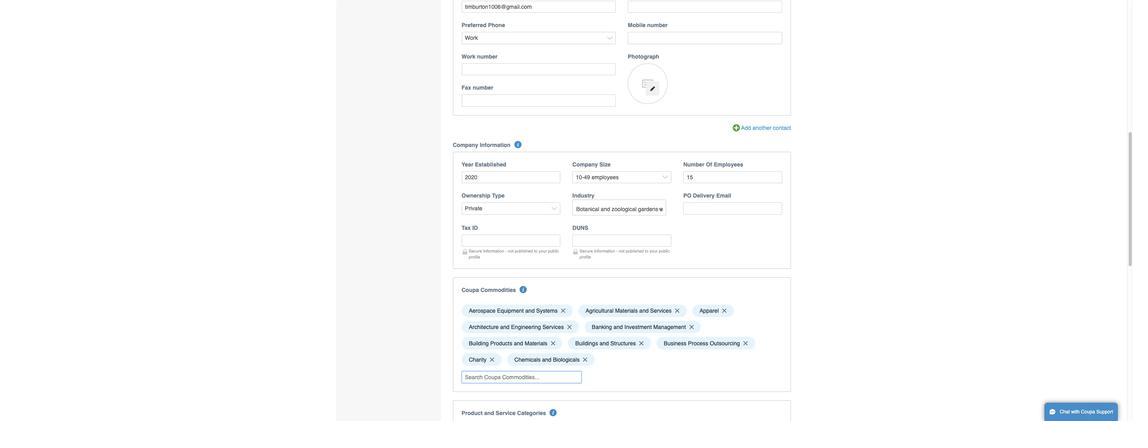 Task type: describe. For each thing, give the bounding box(es) containing it.
banking
[[592, 325, 612, 331]]

phone
[[488, 22, 505, 29]]

equipment
[[497, 308, 524, 315]]

Mobile number text field
[[628, 32, 782, 44]]

agricultural materials and services option
[[578, 305, 687, 318]]

established
[[475, 162, 506, 168]]

not for duns
[[619, 249, 625, 254]]

materials inside building products and materials 'option'
[[525, 341, 548, 347]]

your for tax id
[[539, 249, 547, 254]]

secure information - not published to your public profile for tax id
[[469, 249, 559, 260]]

PO Delivery Email text field
[[684, 203, 782, 215]]

aerospace equipment and systems
[[469, 308, 558, 315]]

apparel option
[[692, 305, 734, 318]]

Year Established text field
[[462, 172, 561, 184]]

secure information - not published to your public profile for duns
[[580, 249, 670, 260]]

service
[[496, 411, 516, 417]]

additional information image for company information
[[514, 141, 522, 148]]

not for tax id
[[508, 249, 514, 254]]

year
[[462, 162, 474, 168]]

banking and investment management
[[592, 325, 686, 331]]

and left the service
[[484, 411, 494, 417]]

contact
[[773, 125, 791, 131]]

business
[[664, 341, 687, 347]]

investment
[[625, 325, 652, 331]]

management
[[653, 325, 686, 331]]

building
[[469, 341, 489, 347]]

to for tax id
[[534, 249, 538, 254]]

building products and materials
[[469, 341, 548, 347]]

delivery
[[693, 193, 715, 199]]

agricultural materials and services
[[586, 308, 672, 315]]

architecture
[[469, 325, 499, 331]]

biologicals
[[553, 357, 580, 363]]

aerospace equipment and systems option
[[462, 305, 573, 318]]

selected list box
[[459, 303, 785, 368]]

Fax number text field
[[462, 95, 616, 107]]

preferred
[[462, 22, 487, 29]]

commodities
[[481, 287, 516, 294]]

number for work number
[[477, 53, 498, 60]]

engineering
[[511, 325, 541, 331]]

business process outsourcing option
[[657, 338, 755, 350]]

chat
[[1060, 410, 1070, 416]]

published for tax id
[[515, 249, 533, 254]]

coupa inside button
[[1081, 410, 1095, 416]]

published for duns
[[626, 249, 644, 254]]

fax
[[462, 85, 471, 91]]

additional information image for coupa commodities
[[520, 287, 527, 294]]

po delivery email
[[684, 193, 731, 199]]

information for tax id
[[483, 249, 504, 254]]

Role text field
[[628, 1, 782, 13]]

and down banking
[[600, 341, 609, 347]]

with
[[1071, 410, 1080, 416]]

secure for tax id
[[469, 249, 482, 254]]

type
[[492, 193, 505, 199]]

aerospace
[[469, 308, 496, 315]]

chemicals
[[515, 357, 541, 363]]

work
[[462, 53, 476, 60]]

po
[[684, 193, 692, 199]]

- for tax id
[[505, 249, 507, 254]]

your for duns
[[650, 249, 658, 254]]

- for duns
[[616, 249, 618, 254]]

tax id
[[462, 225, 478, 231]]

add
[[741, 125, 751, 131]]

work number
[[462, 53, 498, 60]]

change image image
[[650, 86, 655, 92]]

buildings and structures option
[[568, 338, 651, 350]]

to for duns
[[645, 249, 649, 254]]

architecture and engineering services
[[469, 325, 564, 331]]

tax
[[462, 225, 471, 231]]

structures
[[611, 341, 636, 347]]

chat with coupa support button
[[1045, 404, 1118, 422]]

company for company information
[[453, 142, 478, 148]]

id
[[472, 225, 478, 231]]

systems
[[536, 308, 558, 315]]

chemicals and biologicals
[[515, 357, 580, 363]]

chemicals and biologicals option
[[507, 354, 595, 366]]



Task type: locate. For each thing, give the bounding box(es) containing it.
0 vertical spatial services
[[650, 308, 672, 315]]

information
[[480, 142, 511, 148], [483, 249, 504, 254], [594, 249, 615, 254]]

services down "systems"
[[543, 325, 564, 331]]

2 public from the left
[[659, 249, 670, 254]]

-
[[505, 249, 507, 254], [616, 249, 618, 254]]

1 horizontal spatial not
[[619, 249, 625, 254]]

1 published from the left
[[515, 249, 533, 254]]

1 vertical spatial additional information image
[[520, 287, 527, 294]]

process
[[688, 341, 708, 347]]

1 vertical spatial materials
[[525, 341, 548, 347]]

2 profile from the left
[[580, 255, 591, 260]]

fax number
[[462, 85, 493, 91]]

0 horizontal spatial to
[[534, 249, 538, 254]]

support
[[1097, 410, 1114, 416]]

1 horizontal spatial -
[[616, 249, 618, 254]]

number right mobile
[[647, 22, 668, 29]]

secure for duns
[[580, 249, 593, 254]]

materials up investment
[[615, 308, 638, 315]]

profile for tax id
[[469, 255, 480, 260]]

1 horizontal spatial materials
[[615, 308, 638, 315]]

DUNS text field
[[573, 235, 672, 247]]

1 horizontal spatial your
[[650, 249, 658, 254]]

employees
[[714, 162, 743, 168]]

profile down id
[[469, 255, 480, 260]]

company for company size
[[573, 162, 598, 168]]

not down tax id "text box"
[[508, 249, 514, 254]]

company up the year
[[453, 142, 478, 148]]

year established
[[462, 162, 506, 168]]

and
[[525, 308, 535, 315], [639, 308, 649, 315], [500, 325, 510, 331], [614, 325, 623, 331], [514, 341, 523, 347], [600, 341, 609, 347], [542, 357, 552, 363], [484, 411, 494, 417]]

outsourcing
[[710, 341, 740, 347]]

coupa up aerospace
[[462, 287, 479, 294]]

1 public from the left
[[548, 249, 559, 254]]

your
[[539, 249, 547, 254], [650, 249, 658, 254]]

2 - from the left
[[616, 249, 618, 254]]

coupa
[[462, 287, 479, 294], [1081, 410, 1095, 416]]

additional information image up year established text box
[[514, 141, 522, 148]]

not
[[508, 249, 514, 254], [619, 249, 625, 254]]

0 vertical spatial number
[[647, 22, 668, 29]]

2 secure information - not published to your public profile from the left
[[580, 249, 670, 260]]

not down duns text field at the right bottom of page
[[619, 249, 625, 254]]

1 to from the left
[[534, 249, 538, 254]]

Number Of Employees text field
[[684, 172, 782, 184]]

materials inside agricultural materials and services option
[[615, 308, 638, 315]]

charity option
[[462, 354, 502, 366]]

architecture and engineering services option
[[462, 322, 579, 334]]

company
[[453, 142, 478, 148], [573, 162, 598, 168]]

1 secure from the left
[[469, 249, 482, 254]]

1 horizontal spatial company
[[573, 162, 598, 168]]

services for agricultural materials and services
[[650, 308, 672, 315]]

1 not from the left
[[508, 249, 514, 254]]

2 secure from the left
[[580, 249, 593, 254]]

number right fax
[[473, 85, 493, 91]]

1 vertical spatial company
[[573, 162, 598, 168]]

secure down id
[[469, 249, 482, 254]]

coupa right with
[[1081, 410, 1095, 416]]

photograph image
[[628, 63, 668, 104]]

materials
[[615, 308, 638, 315], [525, 341, 548, 347]]

size
[[600, 162, 611, 168]]

secure information - not published to your public profile down duns text field at the right bottom of page
[[580, 249, 670, 260]]

product and service categories
[[462, 411, 546, 417]]

to down tax id "text box"
[[534, 249, 538, 254]]

secure
[[469, 249, 482, 254], [580, 249, 593, 254]]

duns
[[573, 225, 588, 231]]

2 not from the left
[[619, 249, 625, 254]]

categories
[[517, 411, 546, 417]]

chat with coupa support
[[1060, 410, 1114, 416]]

mobile number
[[628, 22, 668, 29]]

agricultural
[[586, 308, 614, 315]]

number for fax number
[[473, 85, 493, 91]]

preferred phone
[[462, 22, 505, 29]]

1 vertical spatial number
[[477, 53, 498, 60]]

2 to from the left
[[645, 249, 649, 254]]

1 horizontal spatial public
[[659, 249, 670, 254]]

2 published from the left
[[626, 249, 644, 254]]

charity
[[469, 357, 487, 363]]

1 - from the left
[[505, 249, 507, 254]]

1 vertical spatial services
[[543, 325, 564, 331]]

and right banking
[[614, 325, 623, 331]]

company left the 'size'
[[573, 162, 598, 168]]

information up established
[[480, 142, 511, 148]]

1 horizontal spatial published
[[626, 249, 644, 254]]

profile down duns
[[580, 255, 591, 260]]

additional information image
[[550, 410, 557, 417]]

email
[[716, 193, 731, 199]]

secure down duns
[[580, 249, 593, 254]]

0 horizontal spatial public
[[548, 249, 559, 254]]

banking and investment management option
[[585, 322, 701, 334]]

buildings and structures
[[575, 341, 636, 347]]

None text field
[[462, 1, 616, 13]]

1 horizontal spatial secure
[[580, 249, 593, 254]]

mobile
[[628, 22, 646, 29]]

building products and materials option
[[462, 338, 563, 350]]

number of employees
[[684, 162, 743, 168]]

0 horizontal spatial secure information - not published to your public profile
[[469, 249, 559, 260]]

0 horizontal spatial services
[[543, 325, 564, 331]]

secure information - not published to your public profile
[[469, 249, 559, 260], [580, 249, 670, 260]]

1 horizontal spatial coupa
[[1081, 410, 1095, 416]]

coupa commodities
[[462, 287, 516, 294]]

secure information - not published to your public profile down tax id "text box"
[[469, 249, 559, 260]]

profile
[[469, 255, 480, 260], [580, 255, 591, 260]]

services
[[650, 308, 672, 315], [543, 325, 564, 331]]

public
[[548, 249, 559, 254], [659, 249, 670, 254]]

number right work
[[477, 53, 498, 60]]

Industry text field
[[573, 203, 666, 215]]

0 horizontal spatial profile
[[469, 255, 480, 260]]

0 horizontal spatial coupa
[[462, 287, 479, 294]]

ownership type
[[462, 193, 505, 199]]

services for architecture and engineering services
[[543, 325, 564, 331]]

to
[[534, 249, 538, 254], [645, 249, 649, 254]]

another
[[753, 125, 772, 131]]

and up the engineering
[[525, 308, 535, 315]]

number
[[684, 162, 705, 168]]

0 horizontal spatial secure
[[469, 249, 482, 254]]

0 vertical spatial company
[[453, 142, 478, 148]]

2 vertical spatial number
[[473, 85, 493, 91]]

0 horizontal spatial company
[[453, 142, 478, 148]]

0 vertical spatial additional information image
[[514, 141, 522, 148]]

your down duns text field at the right bottom of page
[[650, 249, 658, 254]]

Tax ID text field
[[462, 235, 561, 247]]

Search Coupa Commodities... field
[[462, 372, 581, 384]]

information down duns text field at the right bottom of page
[[594, 249, 615, 254]]

add another contact
[[741, 125, 791, 131]]

published down tax id "text box"
[[515, 249, 533, 254]]

0 horizontal spatial -
[[505, 249, 507, 254]]

buildings
[[575, 341, 598, 347]]

photograph
[[628, 53, 659, 60]]

add another contact button
[[733, 124, 791, 133]]

materials up 'chemicals'
[[525, 341, 548, 347]]

public for tax id
[[548, 249, 559, 254]]

1 secure information - not published to your public profile from the left
[[469, 249, 559, 260]]

number
[[647, 22, 668, 29], [477, 53, 498, 60], [473, 85, 493, 91]]

1 your from the left
[[539, 249, 547, 254]]

profile for duns
[[580, 255, 591, 260]]

apparel
[[700, 308, 719, 315]]

additional information image up aerospace equipment and systems option
[[520, 287, 527, 294]]

public for duns
[[659, 249, 670, 254]]

your down tax id "text box"
[[539, 249, 547, 254]]

information for duns
[[594, 249, 615, 254]]

0 vertical spatial materials
[[615, 308, 638, 315]]

0 horizontal spatial materials
[[525, 341, 548, 347]]

1 horizontal spatial profile
[[580, 255, 591, 260]]

additional information image
[[514, 141, 522, 148], [520, 287, 527, 294]]

product
[[462, 411, 483, 417]]

0 horizontal spatial not
[[508, 249, 514, 254]]

number for mobile number
[[647, 22, 668, 29]]

company size
[[573, 162, 611, 168]]

0 vertical spatial coupa
[[462, 287, 479, 294]]

0 horizontal spatial your
[[539, 249, 547, 254]]

and up building products and materials
[[500, 325, 510, 331]]

industry
[[573, 193, 595, 199]]

published down duns text field at the right bottom of page
[[626, 249, 644, 254]]

1 horizontal spatial secure information - not published to your public profile
[[580, 249, 670, 260]]

and up banking and investment management option
[[639, 308, 649, 315]]

and inside 'option'
[[514, 341, 523, 347]]

of
[[706, 162, 712, 168]]

published
[[515, 249, 533, 254], [626, 249, 644, 254]]

products
[[490, 341, 512, 347]]

1 vertical spatial coupa
[[1081, 410, 1095, 416]]

business process outsourcing
[[664, 341, 740, 347]]

and down architecture and engineering services option on the bottom of page
[[514, 341, 523, 347]]

1 horizontal spatial to
[[645, 249, 649, 254]]

Work number text field
[[462, 63, 616, 76]]

ownership
[[462, 193, 491, 199]]

information down tax id "text box"
[[483, 249, 504, 254]]

to down duns text field at the right bottom of page
[[645, 249, 649, 254]]

1 profile from the left
[[469, 255, 480, 260]]

0 horizontal spatial published
[[515, 249, 533, 254]]

1 horizontal spatial services
[[650, 308, 672, 315]]

- down tax id "text box"
[[505, 249, 507, 254]]

company information
[[453, 142, 511, 148]]

- down duns text field at the right bottom of page
[[616, 249, 618, 254]]

services up management
[[650, 308, 672, 315]]

2 your from the left
[[650, 249, 658, 254]]

and right 'chemicals'
[[542, 357, 552, 363]]



Task type: vqa. For each thing, say whether or not it's contained in the screenshot.
Support
yes



